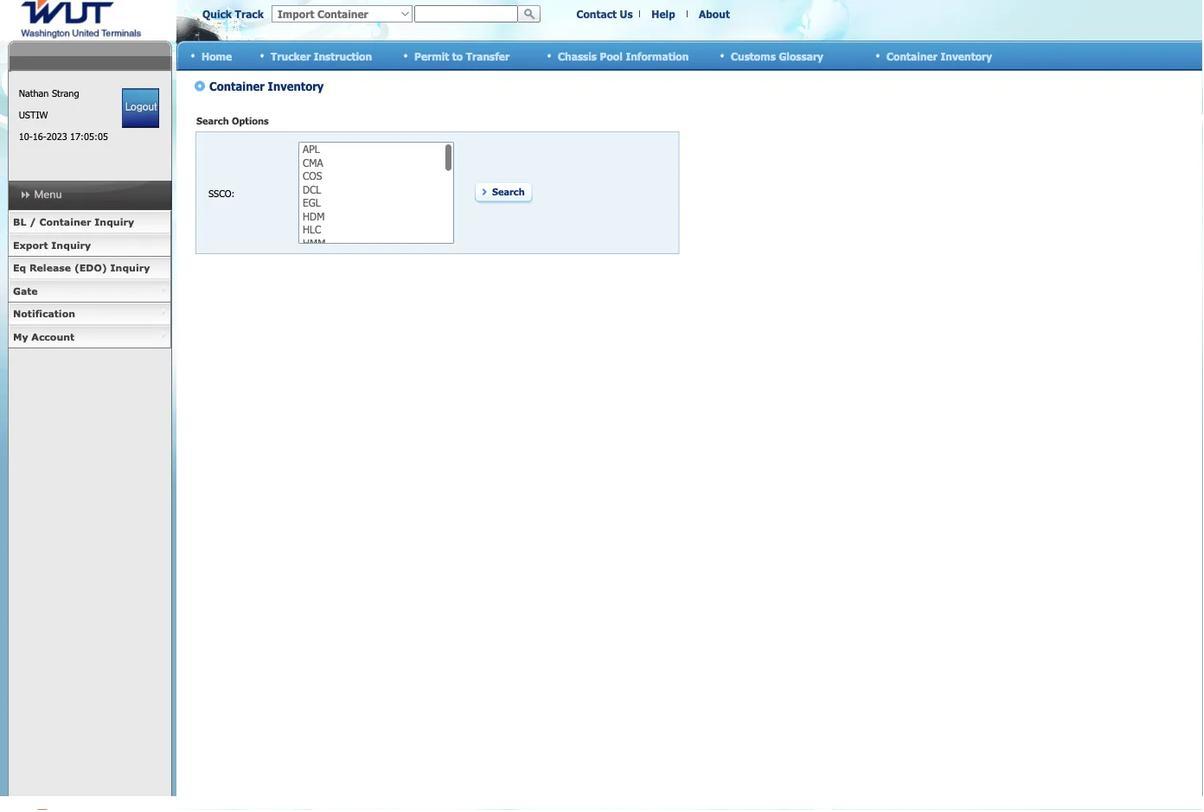 Task type: vqa. For each thing, say whether or not it's contained in the screenshot.
"12:07:46"
no



Task type: locate. For each thing, give the bounding box(es) containing it.
trucker
[[271, 50, 311, 62]]

bl / container inquiry
[[13, 216, 134, 228]]

about link
[[699, 8, 730, 20]]

export
[[13, 239, 48, 251]]

10-16-2023 17:05:05
[[19, 131, 108, 142]]

container up export inquiry on the top
[[39, 216, 91, 228]]

help link
[[652, 8, 676, 20]]

inquiry inside 'link'
[[95, 216, 134, 228]]

information
[[626, 50, 689, 62]]

instruction
[[314, 50, 372, 62]]

None text field
[[415, 5, 518, 23]]

release
[[29, 262, 71, 274]]

customs
[[731, 50, 776, 62]]

1 vertical spatial container
[[39, 216, 91, 228]]

container
[[887, 50, 938, 62], [39, 216, 91, 228]]

quick
[[203, 8, 232, 20]]

2023
[[46, 131, 67, 142]]

0 horizontal spatial container
[[39, 216, 91, 228]]

bl / container inquiry link
[[8, 211, 171, 234]]

about
[[699, 8, 730, 20]]

1 horizontal spatial container
[[887, 50, 938, 62]]

my account link
[[8, 326, 171, 349]]

inquiry up export inquiry link
[[95, 216, 134, 228]]

my
[[13, 331, 28, 343]]

2 vertical spatial inquiry
[[110, 262, 150, 274]]

quick track
[[203, 8, 264, 20]]

strang
[[52, 87, 79, 99]]

contact us
[[577, 8, 633, 20]]

chassis pool information
[[558, 50, 689, 62]]

customs glossary
[[731, 50, 824, 62]]

notification
[[13, 308, 75, 320]]

container left inventory
[[887, 50, 938, 62]]

inquiry down the bl / container inquiry
[[51, 239, 91, 251]]

inquiry for container
[[95, 216, 134, 228]]

ustiw
[[19, 109, 48, 121]]

inquiry inside 'link'
[[110, 262, 150, 274]]

notification link
[[8, 303, 171, 326]]

pool
[[600, 50, 623, 62]]

transfer
[[466, 50, 510, 62]]

permit to transfer
[[415, 50, 510, 62]]

us
[[620, 8, 633, 20]]

eq release (edo) inquiry
[[13, 262, 150, 274]]

inquiry right (edo)
[[110, 262, 150, 274]]

export inquiry link
[[8, 234, 171, 257]]

0 vertical spatial inquiry
[[95, 216, 134, 228]]

inquiry
[[95, 216, 134, 228], [51, 239, 91, 251], [110, 262, 150, 274]]

home
[[202, 50, 232, 62]]

/
[[30, 216, 36, 228]]

0 vertical spatial container
[[887, 50, 938, 62]]



Task type: describe. For each thing, give the bounding box(es) containing it.
container inside 'link'
[[39, 216, 91, 228]]

permit
[[415, 50, 449, 62]]

help
[[652, 8, 676, 20]]

chassis
[[558, 50, 597, 62]]

account
[[31, 331, 74, 343]]

17:05:05
[[70, 131, 108, 142]]

(edo)
[[74, 262, 107, 274]]

eq
[[13, 262, 26, 274]]

bl
[[13, 216, 26, 228]]

10-
[[19, 131, 33, 142]]

trucker instruction
[[271, 50, 372, 62]]

inventory
[[941, 50, 993, 62]]

1 vertical spatial inquiry
[[51, 239, 91, 251]]

container inventory
[[887, 50, 993, 62]]

nathan strang
[[19, 87, 79, 99]]

eq release (edo) inquiry link
[[8, 257, 171, 280]]

inquiry for (edo)
[[110, 262, 150, 274]]

contact
[[577, 8, 617, 20]]

nathan
[[19, 87, 49, 99]]

gate link
[[8, 280, 171, 303]]

16-
[[33, 131, 46, 142]]

export inquiry
[[13, 239, 91, 251]]

contact us link
[[577, 8, 633, 20]]

to
[[452, 50, 463, 62]]

login image
[[122, 88, 159, 128]]

my account
[[13, 331, 74, 343]]

track
[[235, 8, 264, 20]]

gate
[[13, 285, 38, 297]]

glossary
[[779, 50, 824, 62]]



